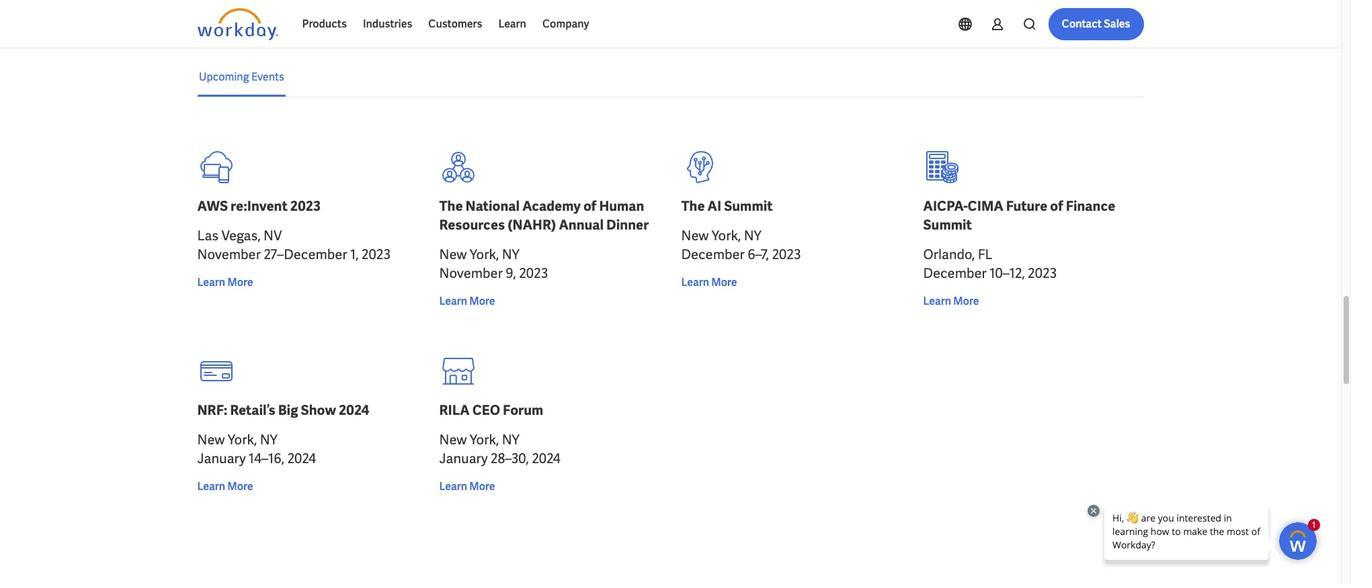 Task type: vqa. For each thing, say whether or not it's contained in the screenshot.


Task type: locate. For each thing, give the bounding box(es) containing it.
january left 28–30,
[[439, 451, 488, 468]]

november down vegas,
[[197, 246, 261, 264]]

january inside new york, ny january 14–16, 2024
[[197, 451, 246, 468]]

learn for the national academy of human resources (nahr) annual dinner
[[439, 295, 467, 309]]

november
[[197, 246, 261, 264], [439, 265, 503, 283]]

learn down new york, ny january 14–16, 2024
[[197, 480, 225, 494]]

retail's
[[230, 402, 275, 420]]

of inside the national academy of human resources (nahr) annual dinner
[[584, 198, 597, 215]]

november left 9,
[[439, 265, 503, 283]]

1 horizontal spatial january
[[439, 451, 488, 468]]

summit right ai
[[724, 198, 773, 215]]

learn more for january 14–16, 2024
[[197, 480, 253, 494]]

1 of from the left
[[584, 198, 597, 215]]

new for new york, ny november 9, 2023
[[439, 246, 467, 264]]

york, up 14–16,
[[228, 432, 257, 449]]

new inside new york, ny december 6–7, 2023
[[681, 227, 709, 245]]

0 horizontal spatial the
[[439, 198, 463, 215]]

1 vertical spatial december
[[924, 265, 987, 283]]

2024
[[339, 402, 369, 420], [287, 451, 316, 468], [532, 451, 561, 468]]

1 vertical spatial november
[[439, 265, 503, 283]]

finance
[[1066, 198, 1116, 215]]

0 vertical spatial november
[[197, 246, 261, 264]]

november inside las vegas, nv november 27–december 1, 2023
[[197, 246, 261, 264]]

learn down new york, ny january 28–30, 2024
[[439, 480, 467, 494]]

ny
[[744, 227, 762, 245], [502, 246, 520, 264], [260, 432, 278, 449], [502, 432, 520, 449]]

more down new york, ny december 6–7, 2023
[[712, 276, 737, 290]]

more for 9,
[[469, 295, 495, 309]]

more down 14–16,
[[227, 480, 253, 494]]

york, inside new york, ny november 9, 2023
[[470, 246, 499, 264]]

2024 inside new york, ny january 14–16, 2024
[[287, 451, 316, 468]]

the left ai
[[681, 198, 705, 215]]

summit down aicpa-
[[924, 217, 972, 234]]

show
[[301, 402, 336, 420]]

2024 inside new york, ny january 28–30, 2024
[[532, 451, 561, 468]]

2024 right show
[[339, 402, 369, 420]]

york, inside new york, ny january 28–30, 2024
[[470, 432, 499, 449]]

learn more link down new york, ny december 6–7, 2023
[[681, 275, 737, 291]]

learn more link down vegas,
[[197, 275, 253, 291]]

1 horizontal spatial november
[[439, 265, 503, 283]]

york,
[[712, 227, 741, 245], [470, 246, 499, 264], [228, 432, 257, 449], [470, 432, 499, 449]]

0 horizontal spatial 2024
[[287, 451, 316, 468]]

december inside new york, ny december 6–7, 2023
[[681, 246, 745, 264]]

ny inside new york, ny january 28–30, 2024
[[502, 432, 520, 449]]

1 horizontal spatial 2024
[[339, 402, 369, 420]]

contact sales link
[[1049, 8, 1144, 40]]

ny up 9,
[[502, 246, 520, 264]]

more
[[227, 276, 253, 290], [712, 276, 737, 290], [469, 295, 495, 309], [954, 295, 979, 309], [227, 480, 253, 494], [469, 480, 495, 494]]

december down orlando,
[[924, 265, 987, 283]]

learn for aicpa-cima future of finance summit
[[924, 295, 951, 309]]

new york, ny january 14–16, 2024
[[197, 432, 316, 468]]

company button
[[535, 8, 597, 40]]

big
[[278, 402, 298, 420]]

york, for 28–30,
[[470, 432, 499, 449]]

learn left us.
[[499, 17, 526, 31]]

ny for 14–16,
[[260, 432, 278, 449]]

sales
[[1104, 17, 1131, 31]]

york, down the resources
[[470, 246, 499, 264]]

1 the from the left
[[439, 198, 463, 215]]

0 horizontal spatial and
[[269, 20, 288, 34]]

2023 right the 6–7,
[[772, 246, 801, 264]]

more down 28–30,
[[469, 480, 495, 494]]

ny up 14–16,
[[260, 432, 278, 449]]

new inside new york, ny january 28–30, 2024
[[439, 432, 467, 449]]

december
[[681, 246, 745, 264], [924, 265, 987, 283]]

york, for 9,
[[470, 246, 499, 264]]

learn more link for new york, ny january 28–30, 2024
[[439, 480, 495, 496]]

academy
[[523, 198, 581, 215]]

1 horizontal spatial december
[[924, 265, 987, 283]]

of up annual
[[584, 198, 597, 215]]

learn more down vegas,
[[197, 276, 253, 290]]

1 horizontal spatial summit
[[924, 217, 972, 234]]

0 horizontal spatial december
[[681, 246, 745, 264]]

january inside new york, ny january 28–30, 2024
[[439, 451, 488, 468]]

0 vertical spatial december
[[681, 246, 745, 264]]

more for 2023
[[954, 295, 979, 309]]

future
[[1006, 198, 1048, 215]]

summit
[[724, 198, 773, 215], [924, 217, 972, 234]]

learn more link
[[197, 275, 253, 291], [681, 275, 737, 291], [439, 294, 495, 310], [924, 294, 979, 310], [197, 480, 253, 496], [439, 480, 495, 496]]

ny inside new york, ny december 6–7, 2023
[[744, 227, 762, 245]]

nrf: retail's big show 2024
[[197, 402, 369, 420]]

ny inside new york, ny january 14–16, 2024
[[260, 432, 278, 449]]

more down new york, ny november 9, 2023
[[469, 295, 495, 309]]

aws re:invent 2023
[[197, 198, 321, 215]]

ny inside new york, ny november 9, 2023
[[502, 246, 520, 264]]

learn more for january 28–30, 2024
[[439, 480, 495, 494]]

nrf:
[[197, 402, 227, 420]]

of right "future"
[[1051, 198, 1064, 215]]

learn more for november 9, 2023
[[439, 295, 495, 309]]

learn down new york, ny november 9, 2023
[[439, 295, 467, 309]]

company
[[543, 17, 589, 31]]

of
[[584, 198, 597, 215], [1051, 198, 1064, 215]]

1 vertical spatial summit
[[924, 217, 972, 234]]

new inside new york, ny january 14–16, 2024
[[197, 432, 225, 449]]

learn down orlando,
[[924, 295, 951, 309]]

york, inside new york, ny december 6–7, 2023
[[712, 227, 741, 245]]

0 horizontal spatial of
[[584, 198, 597, 215]]

1 horizontal spatial the
[[681, 198, 705, 215]]

of for finance
[[1051, 198, 1064, 215]]

products
[[302, 17, 347, 31]]

1,
[[350, 246, 359, 264]]

new down ai
[[681, 227, 709, 245]]

and
[[269, 20, 288, 34], [456, 20, 475, 34]]

2 january from the left
[[439, 451, 488, 468]]

the up the resources
[[439, 198, 463, 215]]

york, inside new york, ny january 14–16, 2024
[[228, 432, 257, 449]]

dinner
[[607, 217, 649, 234]]

january left 14–16,
[[197, 451, 246, 468]]

learn more link down orlando,
[[924, 294, 979, 310]]

learn more
[[197, 276, 253, 290], [681, 276, 737, 290], [439, 295, 495, 309], [924, 295, 979, 309], [197, 480, 253, 494], [439, 480, 495, 494]]

december left the 6–7,
[[681, 246, 745, 264]]

1 and from the left
[[269, 20, 288, 34]]

upcoming events
[[199, 70, 284, 84]]

learn for the ai summit
[[681, 276, 709, 290]]

new down nrf: on the left bottom of the page
[[197, 432, 225, 449]]

more down vegas,
[[227, 276, 253, 290]]

ny up the 6–7,
[[744, 227, 762, 245]]

learn more link down new york, ny november 9, 2023
[[439, 294, 495, 310]]

customers button
[[420, 8, 490, 40]]

learn more link down new york, ny january 28–30, 2024
[[439, 480, 495, 496]]

new
[[681, 227, 709, 245], [439, 246, 467, 264], [197, 432, 225, 449], [439, 432, 467, 449]]

new inside new york, ny november 9, 2023
[[439, 246, 467, 264]]

ny for 28–30,
[[502, 432, 520, 449]]

2 and from the left
[[456, 20, 475, 34]]

january
[[197, 451, 246, 468], [439, 451, 488, 468]]

and right learn
[[456, 20, 475, 34]]

2024 right 14–16,
[[287, 451, 316, 468]]

new for new york, ny december 6–7, 2023
[[681, 227, 709, 245]]

learn more link down new york, ny january 14–16, 2024
[[197, 480, 253, 496]]

2024 right 28–30,
[[532, 451, 561, 468]]

learn down 'las'
[[197, 276, 225, 290]]

2023 right 9,
[[519, 265, 548, 283]]

ny up 28–30,
[[502, 432, 520, 449]]

2024 for rila ceo forum
[[532, 451, 561, 468]]

learn more down orlando,
[[924, 295, 979, 309]]

the
[[439, 198, 463, 215], [681, 198, 705, 215]]

1 horizontal spatial of
[[1051, 198, 1064, 215]]

re:invent
[[231, 198, 288, 215]]

learn for nrf: retail's big show 2024
[[197, 480, 225, 494]]

2 the from the left
[[681, 198, 705, 215]]

learn inside learn dropdown button
[[499, 17, 526, 31]]

1 january from the left
[[197, 451, 246, 468]]

2 horizontal spatial 2024
[[532, 451, 561, 468]]

the for the ai summit
[[681, 198, 705, 215]]

2023 inside new york, ny november 9, 2023
[[519, 265, 548, 283]]

learn
[[429, 20, 454, 34]]

las vegas, nv november 27–december 1, 2023
[[197, 227, 391, 264]]

learn more down new york, ny january 28–30, 2024
[[439, 480, 495, 494]]

0 horizontal spatial november
[[197, 246, 261, 264]]

learn down new york, ny december 6–7, 2023
[[681, 276, 709, 290]]

november inside new york, ny november 9, 2023
[[439, 265, 503, 283]]

2023 right 1, at the top left of page
[[362, 246, 391, 264]]

learn more down new york, ny december 6–7, 2023
[[681, 276, 737, 290]]

2 of from the left
[[1051, 198, 1064, 215]]

learn for rila ceo forum
[[439, 480, 467, 494]]

the for the national academy of human resources (nahr) annual dinner
[[439, 198, 463, 215]]

2023
[[290, 198, 321, 215], [362, 246, 391, 264], [772, 246, 801, 264], [519, 265, 548, 283], [1028, 265, 1057, 283]]

of inside aicpa-cima future of finance summit
[[1051, 198, 1064, 215]]

0 horizontal spatial summit
[[724, 198, 773, 215]]

york, down the ai summit
[[712, 227, 741, 245]]

learn more for november 27–december 1, 2023
[[197, 276, 253, 290]]

fl
[[978, 246, 993, 264]]

1 horizontal spatial and
[[456, 20, 475, 34]]

new down the resources
[[439, 246, 467, 264]]

learn more down new york, ny november 9, 2023
[[439, 295, 495, 309]]

more down the orlando, fl december 10–12, 2023
[[954, 295, 979, 309]]

new down rila
[[439, 432, 467, 449]]

the inside the national academy of human resources (nahr) annual dinner
[[439, 198, 463, 215]]

2023 inside the orlando, fl december 10–12, 2023
[[1028, 265, 1057, 283]]

ceo
[[473, 402, 500, 420]]

digital
[[290, 20, 320, 34]]

0 horizontal spatial january
[[197, 451, 246, 468]]

industries button
[[355, 8, 420, 40]]

york, down ceo
[[470, 432, 499, 449]]

learn
[[499, 17, 526, 31], [197, 276, 225, 290], [681, 276, 709, 290], [439, 295, 467, 309], [924, 295, 951, 309], [197, 480, 225, 494], [439, 480, 467, 494]]

more for 6–7,
[[712, 276, 737, 290]]

2023 right 10–12,
[[1028, 265, 1057, 283]]

learn more for december 10–12, 2023
[[924, 295, 979, 309]]

0 vertical spatial summit
[[724, 198, 773, 215]]

learn more down new york, ny january 14–16, 2024
[[197, 480, 253, 494]]

ny for 6–7,
[[744, 227, 762, 245]]

and left digital
[[269, 20, 288, 34]]



Task type: describe. For each thing, give the bounding box(es) containing it.
contact
[[1062, 17, 1102, 31]]

learn more link for las vegas, nv november 27–december 1, 2023
[[197, 275, 253, 291]]

ny for 9,
[[502, 246, 520, 264]]

new york, ny november 9, 2023
[[439, 246, 548, 283]]

learn button
[[490, 8, 535, 40]]

more for 27–december
[[227, 276, 253, 290]]

cima
[[968, 198, 1004, 215]]

national
[[466, 198, 520, 215]]

learn more link for orlando, fl december 10–12, 2023
[[924, 294, 979, 310]]

orlando, fl december 10–12, 2023
[[924, 246, 1057, 283]]

us.
[[543, 20, 557, 34]]

customers
[[429, 17, 482, 31]]

annual
[[559, 217, 604, 234]]

find
[[197, 20, 218, 34]]

can
[[409, 20, 427, 34]]

resources
[[439, 217, 505, 234]]

go to the homepage image
[[197, 8, 278, 40]]

events
[[251, 70, 284, 84]]

new york, ny december 6–7, 2023
[[681, 227, 801, 264]]

person
[[233, 20, 267, 34]]

november for york,
[[439, 265, 503, 283]]

more for 28–30,
[[469, 480, 495, 494]]

you
[[390, 20, 407, 34]]

(nahr)
[[508, 217, 556, 234]]

events
[[322, 20, 355, 34]]

aws
[[197, 198, 228, 215]]

where
[[357, 20, 387, 34]]

york, for 14–16,
[[228, 432, 257, 449]]

learn more for december 6–7, 2023
[[681, 276, 737, 290]]

learn for aws re:invent 2023
[[197, 276, 225, 290]]

of for human
[[584, 198, 597, 215]]

with
[[519, 20, 541, 34]]

human
[[599, 198, 644, 215]]

in-
[[221, 20, 233, 34]]

industries
[[363, 17, 412, 31]]

2023 inside las vegas, nv november 27–december 1, 2023
[[362, 246, 391, 264]]

las
[[197, 227, 219, 245]]

learn more link for new york, ny january 14–16, 2024
[[197, 480, 253, 496]]

2023 up las vegas, nv november 27–december 1, 2023
[[290, 198, 321, 215]]

summit inside aicpa-cima future of finance summit
[[924, 217, 972, 234]]

2024 for nrf: retail's big show 2024
[[287, 451, 316, 468]]

the ai summit
[[681, 198, 773, 215]]

november for vegas,
[[197, 246, 261, 264]]

more for 14–16,
[[227, 480, 253, 494]]

the national academy of human resources (nahr) annual dinner
[[439, 198, 649, 234]]

nv
[[264, 227, 282, 245]]

new for new york, ny january 14–16, 2024
[[197, 432, 225, 449]]

10–12,
[[990, 265, 1025, 283]]

27–december
[[264, 246, 347, 264]]

connect
[[477, 20, 517, 34]]

learn more link for new york, ny november 9, 2023
[[439, 294, 495, 310]]

york, for 6–7,
[[712, 227, 741, 245]]

find in-person and digital events where you can learn and connect with us.
[[197, 20, 557, 34]]

products button
[[294, 8, 355, 40]]

14–16,
[[249, 451, 285, 468]]

6–7,
[[748, 246, 769, 264]]

forum
[[503, 402, 543, 420]]

new for new york, ny january 28–30, 2024
[[439, 432, 467, 449]]

january for new york, ny january 28–30, 2024
[[439, 451, 488, 468]]

learn more link for new york, ny december 6–7, 2023
[[681, 275, 737, 291]]

rila ceo forum
[[439, 402, 543, 420]]

ai
[[708, 198, 722, 215]]

aicpa-
[[924, 198, 968, 215]]

january for new york, ny january 14–16, 2024
[[197, 451, 246, 468]]

december inside the orlando, fl december 10–12, 2023
[[924, 265, 987, 283]]

2023 inside new york, ny december 6–7, 2023
[[772, 246, 801, 264]]

28–30,
[[491, 451, 529, 468]]

orlando,
[[924, 246, 975, 264]]

vegas,
[[222, 227, 261, 245]]

aicpa-cima future of finance summit
[[924, 198, 1116, 234]]

9,
[[506, 265, 516, 283]]

upcoming
[[199, 70, 249, 84]]

new york, ny january 28–30, 2024
[[439, 432, 561, 468]]

rila
[[439, 402, 470, 420]]

contact sales
[[1062, 17, 1131, 31]]



